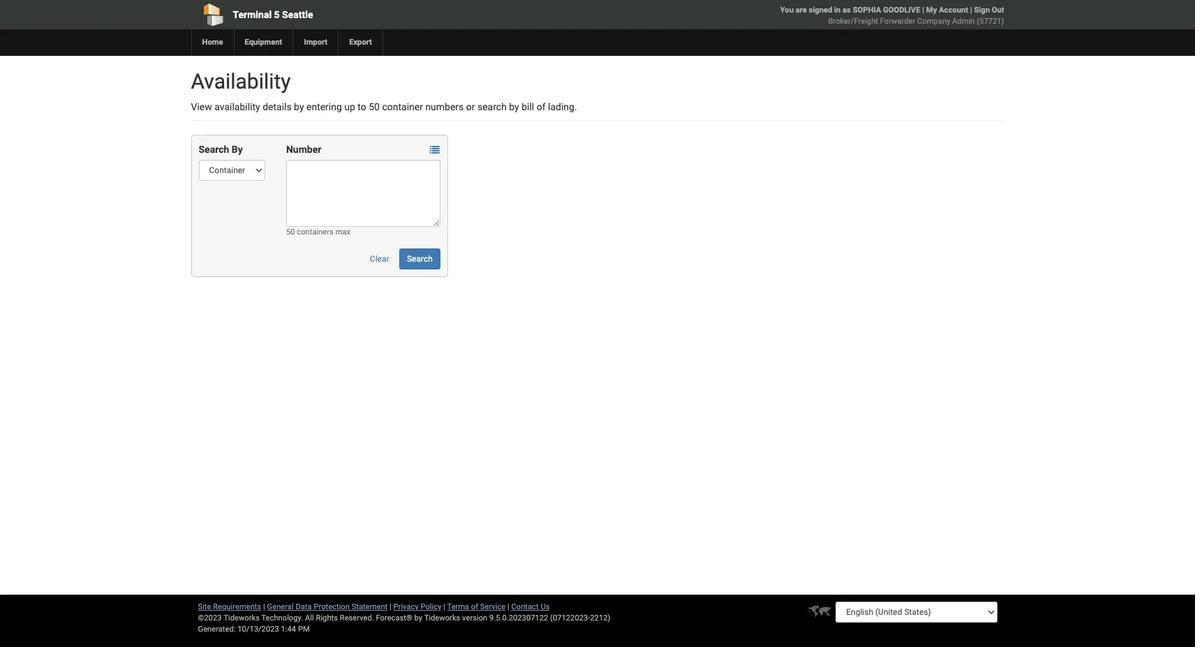 Task type: describe. For each thing, give the bounding box(es) containing it.
generated:
[[198, 625, 236, 634]]

0 horizontal spatial by
[[294, 101, 304, 112]]

0 vertical spatial of
[[537, 101, 546, 112]]

show list image
[[430, 146, 440, 155]]

site requirements link
[[198, 603, 261, 612]]

data
[[296, 603, 312, 612]]

terminal
[[233, 9, 272, 20]]

entering
[[307, 101, 342, 112]]

us
[[541, 603, 550, 612]]

up
[[345, 101, 355, 112]]

terms
[[447, 603, 469, 612]]

to
[[358, 101, 367, 112]]

company
[[918, 17, 951, 26]]

technology.
[[262, 614, 303, 623]]

availability
[[215, 101, 260, 112]]

home
[[202, 38, 223, 47]]

in
[[835, 6, 841, 15]]

of inside site requirements | general data protection statement | privacy policy | terms of service | contact us ©2023 tideworks technology. all rights reserved. forecast® by tideworks version 9.5.0.202307122 (07122023-2212) generated: 10/13/2023 1:44 pm
[[471, 603, 479, 612]]

general data protection statement link
[[267, 603, 388, 612]]

export
[[349, 38, 372, 47]]

clear button
[[362, 249, 397, 270]]

details
[[263, 101, 292, 112]]

you
[[781, 6, 794, 15]]

terminal 5 seattle
[[233, 9, 313, 20]]

Number text field
[[286, 160, 441, 227]]

2 horizontal spatial by
[[509, 101, 520, 112]]

| left sign
[[971, 6, 973, 15]]

9.5.0.202307122
[[490, 614, 549, 623]]

requirements
[[213, 603, 261, 612]]

10/13/2023
[[238, 625, 279, 634]]

0 vertical spatial 50
[[369, 101, 380, 112]]

availability
[[191, 69, 291, 94]]

privacy
[[394, 603, 419, 612]]

| up tideworks at the bottom left
[[444, 603, 446, 612]]

tideworks
[[424, 614, 461, 623]]

all
[[305, 614, 314, 623]]

protection
[[314, 603, 350, 612]]

bill
[[522, 101, 535, 112]]

view availability details by entering up to 50 container numbers or search by bill of lading.
[[191, 101, 577, 112]]

0 horizontal spatial 50
[[286, 228, 295, 237]]

signed
[[809, 6, 833, 15]]

terminal 5 seattle link
[[191, 0, 518, 29]]

by inside site requirements | general data protection statement | privacy policy | terms of service | contact us ©2023 tideworks technology. all rights reserved. forecast® by tideworks version 9.5.0.202307122 (07122023-2212) generated: 10/13/2023 1:44 pm
[[415, 614, 423, 623]]

containers
[[297, 228, 334, 237]]

©2023 tideworks
[[198, 614, 260, 623]]

container
[[382, 101, 423, 112]]

reserved.
[[340, 614, 374, 623]]

forecast®
[[376, 614, 413, 623]]

| left general
[[263, 603, 265, 612]]

as
[[843, 6, 851, 15]]

equipment link
[[234, 29, 293, 56]]

import link
[[293, 29, 338, 56]]

clear
[[370, 254, 389, 264]]

site
[[198, 603, 211, 612]]

lading.
[[548, 101, 577, 112]]

search for search
[[407, 254, 433, 264]]

account
[[940, 6, 969, 15]]

home link
[[191, 29, 234, 56]]

or
[[466, 101, 475, 112]]

| up 9.5.0.202307122
[[508, 603, 510, 612]]



Task type: vqa. For each thing, say whether or not it's contained in the screenshot.
the top 50
yes



Task type: locate. For each thing, give the bounding box(es) containing it.
contact us link
[[512, 603, 550, 612]]

my
[[927, 6, 938, 15]]

search
[[199, 144, 229, 155], [407, 254, 433, 264]]

of
[[537, 101, 546, 112], [471, 603, 479, 612]]

by
[[294, 101, 304, 112], [509, 101, 520, 112], [415, 614, 423, 623]]

you are signed in as sophia goodlive | my account | sign out broker/freight forwarder company admin (57721)
[[781, 6, 1005, 26]]

search button
[[400, 249, 441, 270]]

of up version at the left
[[471, 603, 479, 612]]

policy
[[421, 603, 442, 612]]

contact
[[512, 603, 539, 612]]

0 horizontal spatial of
[[471, 603, 479, 612]]

terms of service link
[[447, 603, 506, 612]]

equipment
[[245, 38, 282, 47]]

goodlive
[[884, 6, 921, 15]]

pm
[[298, 625, 310, 634]]

by right details
[[294, 101, 304, 112]]

numbers
[[426, 101, 464, 112]]

(57721)
[[977, 17, 1005, 26]]

rights
[[316, 614, 338, 623]]

number
[[286, 144, 322, 155]]

50
[[369, 101, 380, 112], [286, 228, 295, 237]]

out
[[992, 6, 1005, 15]]

50 left containers
[[286, 228, 295, 237]]

export link
[[338, 29, 383, 56]]

50 right to
[[369, 101, 380, 112]]

search by
[[199, 144, 243, 155]]

are
[[796, 6, 807, 15]]

5
[[274, 9, 280, 20]]

admin
[[953, 17, 976, 26]]

2212)
[[591, 614, 611, 623]]

by down privacy policy link
[[415, 614, 423, 623]]

50 containers max
[[286, 228, 351, 237]]

broker/freight
[[829, 17, 879, 26]]

1 horizontal spatial 50
[[369, 101, 380, 112]]

by left bill
[[509, 101, 520, 112]]

1 horizontal spatial search
[[407, 254, 433, 264]]

1 horizontal spatial of
[[537, 101, 546, 112]]

seattle
[[282, 9, 313, 20]]

1 horizontal spatial by
[[415, 614, 423, 623]]

| left my
[[923, 6, 925, 15]]

1 vertical spatial of
[[471, 603, 479, 612]]

by
[[232, 144, 243, 155]]

my account link
[[927, 6, 969, 15]]

1 vertical spatial 50
[[286, 228, 295, 237]]

1 vertical spatial search
[[407, 254, 433, 264]]

site requirements | general data protection statement | privacy policy | terms of service | contact us ©2023 tideworks technology. all rights reserved. forecast® by tideworks version 9.5.0.202307122 (07122023-2212) generated: 10/13/2023 1:44 pm
[[198, 603, 611, 634]]

service
[[480, 603, 506, 612]]

search inside button
[[407, 254, 433, 264]]

1:44
[[281, 625, 296, 634]]

search
[[478, 101, 507, 112]]

view
[[191, 101, 212, 112]]

forwarder
[[881, 17, 916, 26]]

sign
[[975, 6, 990, 15]]

search right clear
[[407, 254, 433, 264]]

max
[[336, 228, 351, 237]]

privacy policy link
[[394, 603, 442, 612]]

of right bill
[[537, 101, 546, 112]]

(07122023-
[[551, 614, 591, 623]]

0 horizontal spatial search
[[199, 144, 229, 155]]

search for search by
[[199, 144, 229, 155]]

import
[[304, 38, 328, 47]]

sign out link
[[975, 6, 1005, 15]]

statement
[[352, 603, 388, 612]]

0 vertical spatial search
[[199, 144, 229, 155]]

version
[[463, 614, 488, 623]]

|
[[923, 6, 925, 15], [971, 6, 973, 15], [263, 603, 265, 612], [390, 603, 392, 612], [444, 603, 446, 612], [508, 603, 510, 612]]

sophia
[[853, 6, 882, 15]]

search left by in the top left of the page
[[199, 144, 229, 155]]

| up forecast®
[[390, 603, 392, 612]]

general
[[267, 603, 294, 612]]



